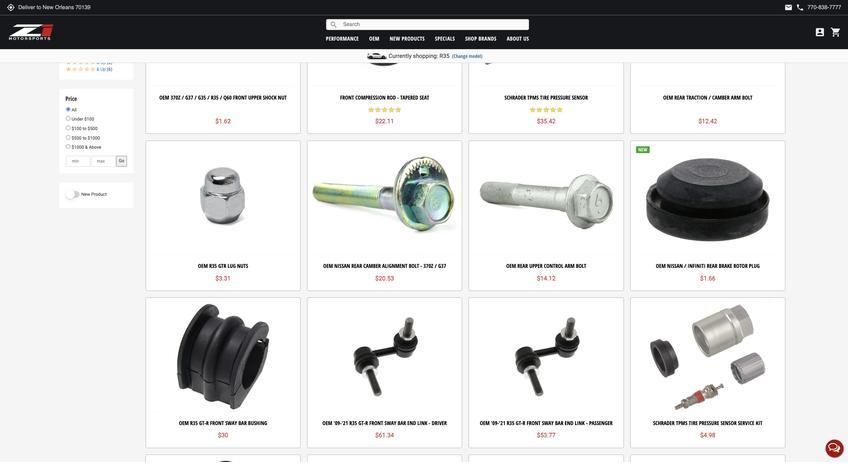 Task type: vqa. For each thing, say whether or not it's contained in the screenshot.
Select your vehicle link
no



Task type: locate. For each thing, give the bounding box(es) containing it.
2 nissan from the left
[[668, 262, 684, 270]]

bar for oem '09-'21 r35 gt-r front sway bar end link - driver
[[398, 420, 406, 427]]

1 horizontal spatial tire
[[690, 420, 699, 427]]

1 vertical spatial g37
[[439, 262, 447, 270]]

shopping_cart
[[831, 27, 842, 38]]

mail phone
[[785, 3, 805, 12]]

1 vertical spatial $1000
[[72, 145, 84, 150]]

pressure up $35.42
[[551, 94, 571, 101]]

sway for oem '09-'21 r35 gt-r front sway bar end link - driver
[[385, 420, 397, 427]]

shock
[[263, 94, 277, 101]]

3 up from the top
[[101, 67, 106, 72]]

$100 down under
[[72, 126, 82, 131]]

1 horizontal spatial end
[[565, 420, 574, 427]]

brake
[[720, 262, 733, 270]]

0 horizontal spatial g37
[[185, 94, 193, 101]]

to for $500
[[83, 135, 87, 140]]

star star star star star up $35.42
[[530, 107, 564, 113]]

upper
[[249, 94, 262, 101], [530, 262, 543, 270]]

2 horizontal spatial gt-
[[516, 420, 523, 427]]

$1000 down $500 to $1000
[[72, 145, 84, 150]]

mail
[[785, 3, 794, 12]]

oem for oem link
[[370, 35, 380, 42]]

1 horizontal spatial gt-
[[359, 420, 366, 427]]

oem '09-'21 r35 gt-r front sway bar end link - driver
[[323, 420, 447, 427]]

1 vertical spatial up
[[101, 60, 106, 65]]

8 star from the left
[[543, 107, 550, 113]]

370z left g35
[[171, 94, 181, 101]]

0 horizontal spatial tpms
[[528, 94, 539, 101]]

2 '09- from the left
[[492, 420, 500, 427]]

1 horizontal spatial camber
[[713, 94, 730, 101]]

1 '09- from the left
[[334, 420, 342, 427]]

$500 down $100 to $500
[[72, 135, 82, 140]]

bolt
[[743, 94, 753, 101], [409, 262, 420, 270], [577, 262, 587, 270]]

3 6 from the top
[[108, 67, 111, 72]]

bar
[[239, 420, 247, 427], [398, 420, 406, 427], [556, 420, 564, 427]]

r for oem '09-'21 r35 gt-r front sway bar end link - driver
[[366, 420, 368, 427]]

0 horizontal spatial upper
[[249, 94, 262, 101]]

camber
[[713, 94, 730, 101], [364, 262, 381, 270]]

2 r from the left
[[366, 420, 368, 427]]

g37
[[185, 94, 193, 101], [439, 262, 447, 270]]

0 horizontal spatial schrader
[[505, 94, 527, 101]]

passenger
[[590, 420, 613, 427]]

$1000 up "above"
[[88, 135, 100, 140]]

0 vertical spatial up
[[101, 46, 106, 52]]

/
[[182, 94, 184, 101], [195, 94, 197, 101], [208, 94, 210, 101], [220, 94, 222, 101], [709, 94, 712, 101], [435, 262, 437, 270], [685, 262, 687, 270]]

1 vertical spatial tire
[[690, 420, 699, 427]]

0 vertical spatial sensor
[[573, 94, 589, 101]]

2 bar from the left
[[398, 420, 406, 427]]

front up $53.77
[[527, 420, 541, 427]]

$20.53
[[376, 275, 394, 282]]

1 vertical spatial sensor
[[721, 420, 737, 427]]

star star star star star up '$22.11'
[[368, 107, 402, 113]]

'21
[[342, 420, 348, 427], [500, 420, 506, 427]]

camber up $20.53
[[364, 262, 381, 270]]

show more
[[72, 6, 94, 11]]

0 horizontal spatial bar
[[239, 420, 247, 427]]

end left driver
[[408, 420, 417, 427]]

7 star from the left
[[537, 107, 543, 113]]

'21 for oem '09-'21 r35 gt-r front sway bar end link - passenger
[[500, 420, 506, 427]]

0 horizontal spatial camber
[[364, 262, 381, 270]]

0 vertical spatial schrader
[[505, 94, 527, 101]]

1 star from the left
[[368, 107, 375, 113]]

0 vertical spatial tpms
[[528, 94, 539, 101]]

1 horizontal spatial $1000
[[88, 135, 100, 140]]

max number field
[[91, 156, 116, 167]]

sway up $53.77
[[543, 420, 554, 427]]

oem for oem rear traction / camber arm bolt
[[664, 94, 674, 101]]

2 gt- from the left
[[359, 420, 366, 427]]

1 horizontal spatial link
[[575, 420, 585, 427]]

1 to from the top
[[83, 126, 87, 131]]

&
[[97, 46, 99, 52], [97, 60, 99, 65], [97, 67, 99, 72], [85, 145, 88, 150]]

1 horizontal spatial tpms
[[677, 420, 688, 427]]

sway up $61.34
[[385, 420, 397, 427]]

2 up from the top
[[101, 60, 106, 65]]

1 horizontal spatial '09-
[[492, 420, 500, 427]]

sensor
[[573, 94, 589, 101], [721, 420, 737, 427]]

9 star from the left
[[550, 107, 557, 113]]

$100 up $100 to $500
[[84, 117, 94, 122]]

new
[[390, 35, 401, 42]]

$500 to $1000
[[71, 135, 100, 140]]

show
[[72, 6, 82, 11]]

shopping:
[[413, 53, 439, 59]]

0 vertical spatial 6
[[108, 46, 111, 52]]

1 vertical spatial schrader
[[654, 420, 675, 427]]

front up $61.34
[[370, 420, 384, 427]]

1 horizontal spatial $500
[[88, 126, 98, 131]]

1 horizontal spatial bolt
[[577, 262, 587, 270]]

1 horizontal spatial star star star star star
[[530, 107, 564, 113]]

performance link
[[326, 35, 359, 42]]

1 horizontal spatial '21
[[500, 420, 506, 427]]

end
[[408, 420, 417, 427], [565, 420, 574, 427]]

1 vertical spatial arm
[[565, 262, 575, 270]]

to up $500 to $1000
[[83, 126, 87, 131]]

1 end from the left
[[408, 420, 417, 427]]

end left 'passenger'
[[565, 420, 574, 427]]

0 horizontal spatial pressure
[[551, 94, 571, 101]]

2 star from the left
[[375, 107, 382, 113]]

0 vertical spatial pressure
[[551, 94, 571, 101]]

$500 up $500 to $1000
[[88, 126, 98, 131]]

2 vertical spatial up
[[101, 67, 106, 72]]

0 vertical spatial g37
[[185, 94, 193, 101]]

1 horizontal spatial arm
[[732, 94, 742, 101]]

0 horizontal spatial nissan
[[335, 262, 350, 270]]

to down $100 to $500
[[83, 135, 87, 140]]

None radio
[[66, 107, 71, 111], [66, 126, 71, 130], [66, 107, 71, 111], [66, 126, 71, 130]]

1 vertical spatial $100
[[72, 126, 82, 131]]

nissan
[[335, 262, 350, 270], [668, 262, 684, 270]]

more
[[84, 6, 94, 11]]

rear
[[675, 94, 686, 101], [352, 262, 362, 270], [518, 262, 529, 270], [708, 262, 718, 270]]

0 horizontal spatial sensor
[[573, 94, 589, 101]]

1 horizontal spatial pressure
[[700, 420, 720, 427]]

2 star star star star star from the left
[[530, 107, 564, 113]]

1 sway from the left
[[226, 420, 237, 427]]

search
[[330, 21, 338, 29]]

bolt for oem rear upper control arm bolt
[[577, 262, 587, 270]]

0 horizontal spatial end
[[408, 420, 417, 427]]

0 vertical spatial $100
[[84, 117, 94, 122]]

2 '21 from the left
[[500, 420, 506, 427]]

star star star star star
[[368, 107, 402, 113], [530, 107, 564, 113]]

new product
[[81, 192, 107, 197]]

r
[[206, 420, 209, 427], [366, 420, 368, 427], [523, 420, 526, 427]]

sway
[[226, 420, 237, 427], [385, 420, 397, 427], [543, 420, 554, 427]]

lug
[[228, 262, 236, 270]]

go
[[119, 158, 124, 163]]

1 horizontal spatial sway
[[385, 420, 397, 427]]

1 horizontal spatial $100
[[84, 117, 94, 122]]

0 horizontal spatial $100
[[72, 126, 82, 131]]

10 star from the left
[[557, 107, 564, 113]]

1 horizontal spatial r
[[366, 420, 368, 427]]

1 link from the left
[[418, 420, 428, 427]]

1 '21 from the left
[[342, 420, 348, 427]]

(change
[[453, 53, 468, 59]]

front up $30
[[210, 420, 224, 427]]

0 horizontal spatial sway
[[226, 420, 237, 427]]

1 vertical spatial to
[[83, 135, 87, 140]]

- left 'passenger'
[[587, 420, 588, 427]]

oem link
[[370, 35, 380, 42]]

& up 6
[[97, 46, 111, 52], [97, 60, 111, 65], [97, 67, 111, 72]]

0 vertical spatial upper
[[249, 94, 262, 101]]

0 vertical spatial to
[[83, 126, 87, 131]]

plug
[[750, 262, 761, 270]]

$1.62
[[216, 118, 231, 125]]

oem for oem nissan rear camber alignment bolt - 370z / g37
[[324, 262, 333, 270]]

oem for oem r35 gtr lug nuts
[[198, 262, 208, 270]]

1 vertical spatial upper
[[530, 262, 543, 270]]

go button
[[116, 156, 127, 167]]

products
[[402, 35, 425, 42]]

0 horizontal spatial '09-
[[334, 420, 342, 427]]

link for driver
[[418, 420, 428, 427]]

end for passenger
[[565, 420, 574, 427]]

2 horizontal spatial bar
[[556, 420, 564, 427]]

camber right traction
[[713, 94, 730, 101]]

1 horizontal spatial nissan
[[668, 262, 684, 270]]

pressure
[[551, 94, 571, 101], [700, 420, 720, 427]]

gt-
[[199, 420, 206, 427], [359, 420, 366, 427], [516, 420, 523, 427]]

pressure up $4.98
[[700, 420, 720, 427]]

2 horizontal spatial bolt
[[743, 94, 753, 101]]

0 horizontal spatial bolt
[[409, 262, 420, 270]]

compression
[[356, 94, 386, 101]]

1 vertical spatial $500
[[72, 135, 82, 140]]

0 vertical spatial $500
[[88, 126, 98, 131]]

0 horizontal spatial link
[[418, 420, 428, 427]]

'09- for oem '09-'21 r35 gt-r front sway bar end link - driver
[[334, 420, 342, 427]]

0 horizontal spatial $1000
[[72, 145, 84, 150]]

sway up $30
[[226, 420, 237, 427]]

3 r from the left
[[523, 420, 526, 427]]

$100
[[84, 117, 94, 122], [72, 126, 82, 131]]

2 vertical spatial & up 6
[[97, 67, 111, 72]]

1 vertical spatial 6
[[108, 60, 111, 65]]

front compression rod - tapered seat
[[341, 94, 430, 101]]

0 horizontal spatial '21
[[342, 420, 348, 427]]

0 horizontal spatial tire
[[541, 94, 550, 101]]

1 horizontal spatial schrader
[[654, 420, 675, 427]]

oem nissan / infiniti rear brake rotor plug
[[657, 262, 761, 270]]

star
[[368, 107, 375, 113], [375, 107, 382, 113], [382, 107, 388, 113], [388, 107, 395, 113], [395, 107, 402, 113], [530, 107, 537, 113], [537, 107, 543, 113], [543, 107, 550, 113], [550, 107, 557, 113], [557, 107, 564, 113]]

$12.42
[[699, 118, 718, 125]]

2 vertical spatial 6
[[108, 67, 111, 72]]

seat
[[420, 94, 430, 101]]

2 to from the top
[[83, 135, 87, 140]]

0 horizontal spatial gt-
[[199, 420, 206, 427]]

3 bar from the left
[[556, 420, 564, 427]]

rotor
[[734, 262, 748, 270]]

upper left shock
[[249, 94, 262, 101]]

0 vertical spatial 370z
[[171, 94, 181, 101]]

1 star star star star star from the left
[[368, 107, 402, 113]]

tpms
[[528, 94, 539, 101], [677, 420, 688, 427]]

370z right alignment
[[424, 262, 434, 270]]

front left compression
[[341, 94, 354, 101]]

1 r from the left
[[206, 420, 209, 427]]

star star star star star for rod
[[368, 107, 402, 113]]

oem for oem '09-'21 r35 gt-r front sway bar end link - passenger
[[480, 420, 490, 427]]

about us link
[[507, 35, 530, 42]]

$53.77
[[537, 432, 556, 439]]

2 end from the left
[[565, 420, 574, 427]]

sensor for schrader tpms tire pressure sensor
[[573, 94, 589, 101]]

1 horizontal spatial sensor
[[721, 420, 737, 427]]

specials
[[436, 35, 455, 42]]

2 link from the left
[[575, 420, 585, 427]]

link left driver
[[418, 420, 428, 427]]

1 vertical spatial tpms
[[677, 420, 688, 427]]

0 vertical spatial tire
[[541, 94, 550, 101]]

link left 'passenger'
[[575, 420, 585, 427]]

0 horizontal spatial star star star star star
[[368, 107, 402, 113]]

None radio
[[66, 116, 71, 121], [66, 135, 71, 139], [66, 144, 71, 149], [66, 116, 71, 121], [66, 135, 71, 139], [66, 144, 71, 149]]

0 horizontal spatial r
[[206, 420, 209, 427]]

0 vertical spatial & up 6
[[97, 46, 111, 52]]

to
[[83, 126, 87, 131], [83, 135, 87, 140]]

2 horizontal spatial r
[[523, 420, 526, 427]]

3 sway from the left
[[543, 420, 554, 427]]

oem for oem nissan / infiniti rear brake rotor plug
[[657, 262, 666, 270]]

oem r35 gtr lug nuts
[[198, 262, 248, 270]]

rod
[[387, 94, 396, 101]]

my_location
[[7, 3, 15, 12]]

2 sway from the left
[[385, 420, 397, 427]]

1 up from the top
[[101, 46, 106, 52]]

1 vertical spatial pressure
[[700, 420, 720, 427]]

nuts
[[237, 262, 248, 270]]

1 vertical spatial & up 6
[[97, 60, 111, 65]]

1 vertical spatial 370z
[[424, 262, 434, 270]]

nissan for rear
[[335, 262, 350, 270]]

tire
[[541, 94, 550, 101], [690, 420, 699, 427]]

upper up $14.12
[[530, 262, 543, 270]]

1 horizontal spatial bar
[[398, 420, 406, 427]]

0 horizontal spatial $500
[[72, 135, 82, 140]]

2 horizontal spatial sway
[[543, 420, 554, 427]]

1 nissan from the left
[[335, 262, 350, 270]]

3 gt- from the left
[[516, 420, 523, 427]]

specials link
[[436, 35, 455, 42]]



Task type: describe. For each thing, give the bounding box(es) containing it.
oem for oem r35 gt-r front sway bar bushing
[[179, 420, 189, 427]]

product
[[91, 192, 107, 197]]

gt- for oem '09-'21 r35 gt-r front sway bar end link - driver
[[359, 420, 366, 427]]

pressure for schrader tpms tire pressure sensor service kit
[[700, 420, 720, 427]]

under
[[72, 117, 83, 122]]

Search search field
[[338, 19, 529, 30]]

oem nissan rear camber alignment bolt - 370z / g37
[[324, 262, 447, 270]]

sway for oem '09-'21 r35 gt-r front sway bar end link - passenger
[[543, 420, 554, 427]]

us
[[524, 35, 530, 42]]

$22.11
[[376, 118, 394, 125]]

control
[[545, 262, 564, 270]]

1 & up 6 from the top
[[97, 46, 111, 52]]

bushing
[[248, 420, 267, 427]]

new products link
[[390, 35, 425, 42]]

shop brands link
[[466, 35, 497, 42]]

0 vertical spatial camber
[[713, 94, 730, 101]]

schrader tpms tire pressure sensor
[[505, 94, 589, 101]]

service
[[739, 420, 755, 427]]

brands
[[479, 35, 497, 42]]

account_box link
[[814, 27, 828, 38]]

0 vertical spatial $1000
[[88, 135, 100, 140]]

1 vertical spatial camber
[[364, 262, 381, 270]]

'21 for oem '09-'21 r35 gt-r front sway bar end link - driver
[[342, 420, 348, 427]]

1 horizontal spatial upper
[[530, 262, 543, 270]]

account_box
[[815, 27, 826, 38]]

shop
[[466, 35, 478, 42]]

$4.98
[[701, 432, 716, 439]]

$30
[[218, 432, 228, 439]]

1 horizontal spatial g37
[[439, 262, 447, 270]]

- right alignment
[[421, 262, 423, 270]]

tpms for schrader tpms tire pressure sensor
[[528, 94, 539, 101]]

6 star from the left
[[530, 107, 537, 113]]

g35
[[198, 94, 206, 101]]

gtr
[[218, 262, 226, 270]]

about us
[[507, 35, 530, 42]]

1 6 from the top
[[108, 46, 111, 52]]

currently
[[389, 53, 412, 59]]

to for $100
[[83, 126, 87, 131]]

bolt for oem nissan rear camber alignment bolt - 370z / g37
[[409, 262, 420, 270]]

new
[[81, 192, 90, 197]]

$61.34
[[376, 432, 394, 439]]

0 horizontal spatial arm
[[565, 262, 575, 270]]

0 horizontal spatial 370z
[[171, 94, 181, 101]]

phone
[[797, 3, 805, 12]]

tire for schrader tpms tire pressure sensor
[[541, 94, 550, 101]]

1 gt- from the left
[[199, 420, 206, 427]]

oem r35 gt-r front sway bar bushing
[[179, 420, 267, 427]]

under  $100
[[71, 117, 94, 122]]

mail link
[[785, 3, 794, 12]]

2 6 from the top
[[108, 60, 111, 65]]

q60
[[224, 94, 232, 101]]

oem rear traction / camber arm bolt
[[664, 94, 753, 101]]

(change model) link
[[453, 53, 483, 59]]

shopping_cart link
[[830, 27, 842, 38]]

2 & up 6 from the top
[[97, 60, 111, 65]]

$100 to $500
[[71, 126, 98, 131]]

currently shopping: r35 (change model)
[[389, 53, 483, 59]]

'09- for oem '09-'21 r35 gt-r front sway bar end link - passenger
[[492, 420, 500, 427]]

1 bar from the left
[[239, 420, 247, 427]]

pressure for schrader tpms tire pressure sensor
[[551, 94, 571, 101]]

$1.66
[[701, 275, 716, 282]]

front right q60
[[233, 94, 247, 101]]

price
[[66, 95, 77, 103]]

nut
[[278, 94, 287, 101]]

star star star star star for tire
[[530, 107, 564, 113]]

about
[[507, 35, 522, 42]]

z1 motorsports logo image
[[8, 24, 54, 41]]

- right rod
[[398, 94, 399, 101]]

nissan for /
[[668, 262, 684, 270]]

gt- for oem '09-'21 r35 gt-r front sway bar end link - passenger
[[516, 420, 523, 427]]

schrader for schrader tpms tire pressure sensor
[[505, 94, 527, 101]]

shop brands
[[466, 35, 497, 42]]

3 & up 6 from the top
[[97, 67, 111, 72]]

- left driver
[[429, 420, 431, 427]]

schrader for schrader tpms tire pressure sensor service kit
[[654, 420, 675, 427]]

oem for oem rear upper control arm bolt
[[507, 262, 517, 270]]

above
[[89, 145, 101, 150]]

all
[[71, 107, 77, 112]]

phone link
[[797, 3, 842, 12]]

end for driver
[[408, 420, 417, 427]]

oem for oem '09-'21 r35 gt-r front sway bar end link - driver
[[323, 420, 333, 427]]

performance
[[326, 35, 359, 42]]

infiniti
[[688, 262, 706, 270]]

bar for oem '09-'21 r35 gt-r front sway bar end link - passenger
[[556, 420, 564, 427]]

1 horizontal spatial 370z
[[424, 262, 434, 270]]

tapered
[[401, 94, 419, 101]]

show more button
[[66, 4, 99, 13]]

oem 370z / g37 / g35 / r35 / q60 front upper shock nut
[[160, 94, 287, 101]]

r for oem '09-'21 r35 gt-r front sway bar end link - passenger
[[523, 420, 526, 427]]

oem rear upper control arm bolt
[[507, 262, 587, 270]]

link for passenger
[[575, 420, 585, 427]]

traction
[[687, 94, 708, 101]]

0 vertical spatial arm
[[732, 94, 742, 101]]

$1000 & above
[[71, 145, 101, 150]]

5 star from the left
[[395, 107, 402, 113]]

sensor for schrader tpms tire pressure sensor service kit
[[721, 420, 737, 427]]

oem '09-'21 r35 gt-r front sway bar end link - passenger
[[480, 420, 613, 427]]

model)
[[469, 53, 483, 59]]

tpms for schrader tpms tire pressure sensor service kit
[[677, 420, 688, 427]]

kit
[[757, 420, 763, 427]]

driver
[[432, 420, 447, 427]]

new products
[[390, 35, 425, 42]]

3 star from the left
[[382, 107, 388, 113]]

4 star from the left
[[388, 107, 395, 113]]

schrader tpms tire pressure sensor service kit
[[654, 420, 763, 427]]

tire for schrader tpms tire pressure sensor service kit
[[690, 420, 699, 427]]

oem for oem 370z / g37 / g35 / r35 / q60 front upper shock nut
[[160, 94, 169, 101]]

$3.31
[[216, 275, 231, 282]]

$14.12
[[537, 275, 556, 282]]

$35.42
[[537, 118, 556, 125]]

min number field
[[66, 156, 91, 167]]

alignment
[[383, 262, 408, 270]]



